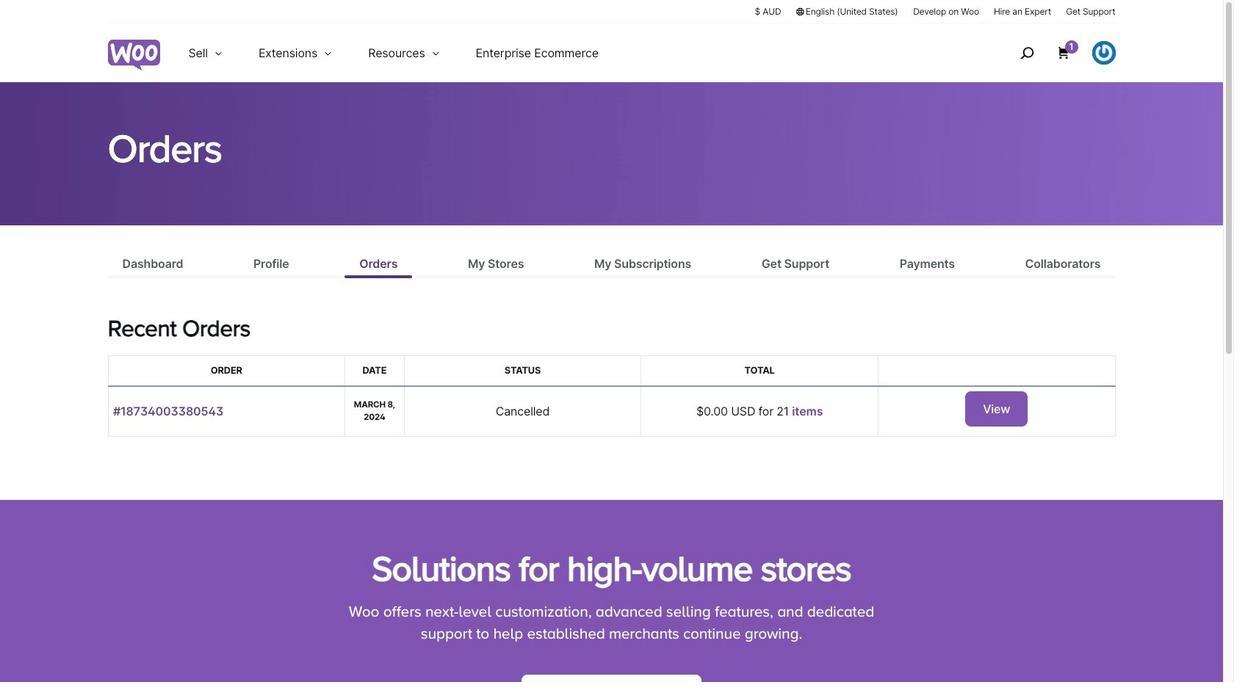 Task type: vqa. For each thing, say whether or not it's contained in the screenshot.
Search image
yes



Task type: locate. For each thing, give the bounding box(es) containing it.
open account menu image
[[1092, 41, 1116, 65]]

search image
[[1015, 41, 1039, 65]]

service navigation menu element
[[989, 29, 1116, 77]]



